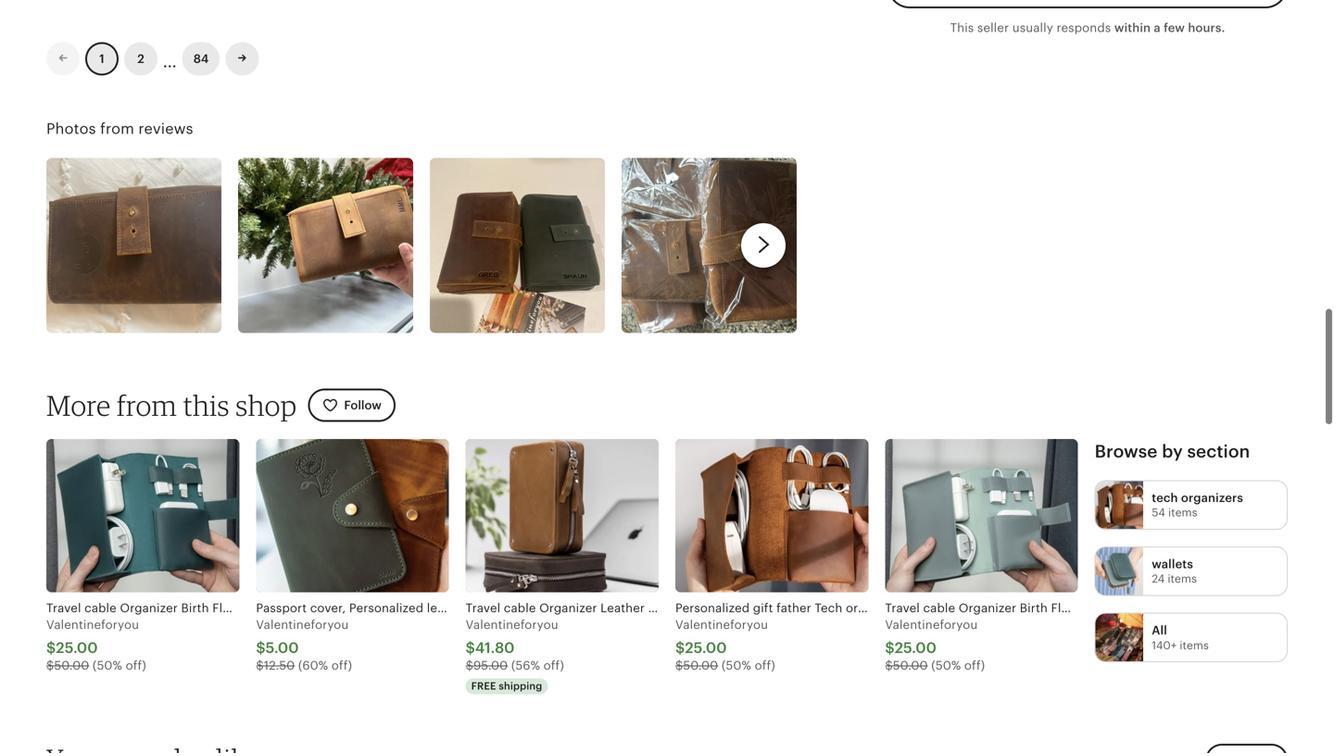 Task type: describe. For each thing, give the bounding box(es) containing it.
seller
[[978, 21, 1009, 35]]

responds
[[1057, 21, 1112, 35]]

valentineforyou inside the valentineforyou $ 5.00 $ 12.50 (60% off)
[[256, 618, 349, 632]]

see more listings in the wallets section image
[[1096, 548, 1144, 596]]

wallets 24 items
[[1152, 558, 1197, 586]]

1 (50% from the left
[[93, 659, 122, 673]]

photos
[[46, 120, 96, 137]]

items for all
[[1180, 639, 1209, 652]]

95.00
[[474, 659, 508, 673]]

(60%
[[298, 659, 328, 673]]

5 off) from the left
[[965, 659, 985, 673]]

browse by section
[[1095, 441, 1251, 461]]

a
[[1154, 21, 1161, 35]]

84 link
[[182, 42, 220, 76]]

12.50
[[264, 659, 295, 673]]

more
[[46, 389, 111, 423]]

free
[[471, 681, 496, 692]]

1 valentineforyou from the left
[[46, 618, 139, 632]]

valentineforyou $ 5.00 $ 12.50 (60% off)
[[256, 618, 352, 673]]

84
[[193, 52, 209, 66]]

from for this
[[117, 389, 177, 423]]

wallets
[[1152, 558, 1194, 571]]

1 travel cable organizer birth flower cord organizer personalized leather tech organizer tech accessories digital accessory bag cases image from the left
[[46, 439, 239, 593]]

organizers
[[1182, 491, 1244, 505]]

reviews
[[138, 120, 193, 137]]

this
[[183, 389, 230, 423]]

(56%
[[511, 659, 540, 673]]

tech organizers 54 items
[[1152, 491, 1244, 519]]

items inside tech organizers 54 items
[[1169, 507, 1198, 519]]

2 valentineforyou $ 25.00 $ 50.00 (50% off) from the left
[[676, 618, 776, 673]]

items for wallets
[[1168, 573, 1197, 586]]

from for reviews
[[100, 120, 134, 137]]

2 50.00 from the left
[[684, 659, 719, 673]]



Task type: locate. For each thing, give the bounding box(es) containing it.
2 horizontal spatial 25.00
[[895, 640, 937, 657]]

$
[[46, 640, 56, 657], [256, 640, 266, 657], [466, 640, 475, 657], [676, 640, 685, 657], [885, 640, 895, 657], [46, 659, 54, 673], [256, 659, 264, 673], [466, 659, 474, 673], [676, 659, 684, 673], [885, 659, 893, 673]]

5.00
[[266, 640, 299, 657]]

section
[[1188, 441, 1251, 461]]

off)
[[126, 659, 146, 673], [332, 659, 352, 673], [544, 659, 564, 673], [755, 659, 776, 673], [965, 659, 985, 673]]

0 horizontal spatial 50.00
[[54, 659, 89, 673]]

4 valentineforyou from the left
[[676, 618, 768, 632]]

3 (50% from the left
[[932, 659, 961, 673]]

hours.
[[1189, 21, 1226, 35]]

items inside wallets 24 items
[[1168, 573, 1197, 586]]

valentineforyou $ 25.00 $ 50.00 (50% off)
[[46, 618, 146, 673], [676, 618, 776, 673], [885, 618, 985, 673]]

1 50.00 from the left
[[54, 659, 89, 673]]

items inside all 140+ items
[[1180, 639, 1209, 652]]

2 travel cable organizer birth flower cord organizer personalized leather tech organizer tech accessories digital accessory bag cases image from the left
[[885, 439, 1079, 593]]

follow
[[344, 399, 382, 413]]

0 horizontal spatial 25.00
[[56, 640, 98, 657]]

2 25.00 from the left
[[685, 640, 727, 657]]

off) inside valentineforyou $ 41.80 $ 95.00 (56% off) free shipping
[[544, 659, 564, 673]]

4 off) from the left
[[755, 659, 776, 673]]

items right '140+'
[[1180, 639, 1209, 652]]

2 vertical spatial items
[[1180, 639, 1209, 652]]

from
[[100, 120, 134, 137], [117, 389, 177, 423]]

see more listings in the tech organizers section image
[[1096, 481, 1144, 529]]

0 horizontal spatial valentineforyou $ 25.00 $ 50.00 (50% off)
[[46, 618, 146, 673]]

1 horizontal spatial (50%
[[722, 659, 752, 673]]

items down tech
[[1169, 507, 1198, 519]]

0 horizontal spatial (50%
[[93, 659, 122, 673]]

browse
[[1095, 441, 1158, 461]]

…
[[163, 45, 177, 72]]

1 horizontal spatial travel cable organizer birth flower cord organizer personalized leather tech organizer tech accessories digital accessory bag cases image
[[885, 439, 1079, 593]]

all
[[1152, 624, 1168, 638]]

3 valentineforyou $ 25.00 $ 50.00 (50% off) from the left
[[885, 618, 985, 673]]

usually
[[1013, 21, 1054, 35]]

travel cable organizer leather cord organizer personalized  tech organizer airtag compatible tech accessories digital accessory bag cases image
[[466, 439, 659, 593]]

all 140+ items
[[1152, 624, 1209, 652]]

by
[[1162, 441, 1183, 461]]

2 link
[[124, 42, 158, 76]]

3 50.00 from the left
[[893, 659, 928, 673]]

50.00
[[54, 659, 89, 673], [684, 659, 719, 673], [893, 659, 928, 673]]

140+
[[1152, 639, 1177, 652]]

2 (50% from the left
[[722, 659, 752, 673]]

photos from reviews
[[46, 120, 193, 137]]

1 horizontal spatial 50.00
[[684, 659, 719, 673]]

3 off) from the left
[[544, 659, 564, 673]]

(50%
[[93, 659, 122, 673], [722, 659, 752, 673], [932, 659, 961, 673]]

0 vertical spatial items
[[1169, 507, 1198, 519]]

items down wallets
[[1168, 573, 1197, 586]]

this seller usually responds within a few hours.
[[951, 21, 1226, 35]]

0 vertical spatial from
[[100, 120, 134, 137]]

2 horizontal spatial 50.00
[[893, 659, 928, 673]]

shipping
[[499, 681, 543, 692]]

24
[[1152, 573, 1165, 586]]

passport cover, personalized leather passport holder, birth month flower personalized wallet passport for women, monogram passport image
[[256, 439, 449, 593]]

more from this shop
[[46, 389, 297, 423]]

tech
[[1152, 491, 1179, 505]]

1 vertical spatial from
[[117, 389, 177, 423]]

see more listings in the all section image
[[1096, 614, 1144, 662]]

travel cable organizer birth flower cord organizer personalized leather tech organizer tech accessories digital accessory bag cases image
[[46, 439, 239, 593], [885, 439, 1079, 593]]

2 horizontal spatial valentineforyou $ 25.00 $ 50.00 (50% off)
[[885, 618, 985, 673]]

valentineforyou inside valentineforyou $ 41.80 $ 95.00 (56% off) free shipping
[[466, 618, 559, 632]]

items
[[1169, 507, 1198, 519], [1168, 573, 1197, 586], [1180, 639, 1209, 652]]

25.00
[[56, 640, 98, 657], [685, 640, 727, 657], [895, 640, 937, 657]]

within
[[1115, 21, 1151, 35]]

1 horizontal spatial 25.00
[[685, 640, 727, 657]]

5 valentineforyou from the left
[[885, 618, 978, 632]]

1 off) from the left
[[126, 659, 146, 673]]

off) inside the valentineforyou $ 5.00 $ 12.50 (60% off)
[[332, 659, 352, 673]]

3 25.00 from the left
[[895, 640, 937, 657]]

1 horizontal spatial valentineforyou $ 25.00 $ 50.00 (50% off)
[[676, 618, 776, 673]]

valentineforyou $ 41.80 $ 95.00 (56% off) free shipping
[[466, 618, 564, 692]]

few
[[1164, 21, 1186, 35]]

41.80
[[475, 640, 515, 657]]

54
[[1152, 507, 1166, 519]]

1 valentineforyou $ 25.00 $ 50.00 (50% off) from the left
[[46, 618, 146, 673]]

1 25.00 from the left
[[56, 640, 98, 657]]

1
[[99, 52, 105, 66]]

from right photos
[[100, 120, 134, 137]]

2
[[137, 52, 144, 66]]

shop
[[236, 389, 297, 423]]

2 horizontal spatial (50%
[[932, 659, 961, 673]]

0 horizontal spatial travel cable organizer birth flower cord organizer personalized leather tech organizer tech accessories digital accessory bag cases image
[[46, 439, 239, 593]]

this
[[951, 21, 974, 35]]

2 off) from the left
[[332, 659, 352, 673]]

follow button
[[308, 389, 396, 422]]

1 vertical spatial items
[[1168, 573, 1197, 586]]

from left this
[[117, 389, 177, 423]]

2 valentineforyou from the left
[[256, 618, 349, 632]]

1 link
[[85, 42, 119, 76]]

valentineforyou
[[46, 618, 139, 632], [256, 618, 349, 632], [466, 618, 559, 632], [676, 618, 768, 632], [885, 618, 978, 632]]

3 valentineforyou from the left
[[466, 618, 559, 632]]

personalized gift father tech organizer, leather cable organizer,personalized desk organizer, christmas gift for dad, christmas gift for mom image
[[676, 439, 869, 593]]



Task type: vqa. For each thing, say whether or not it's contained in the screenshot.
first OFF) from the right
yes



